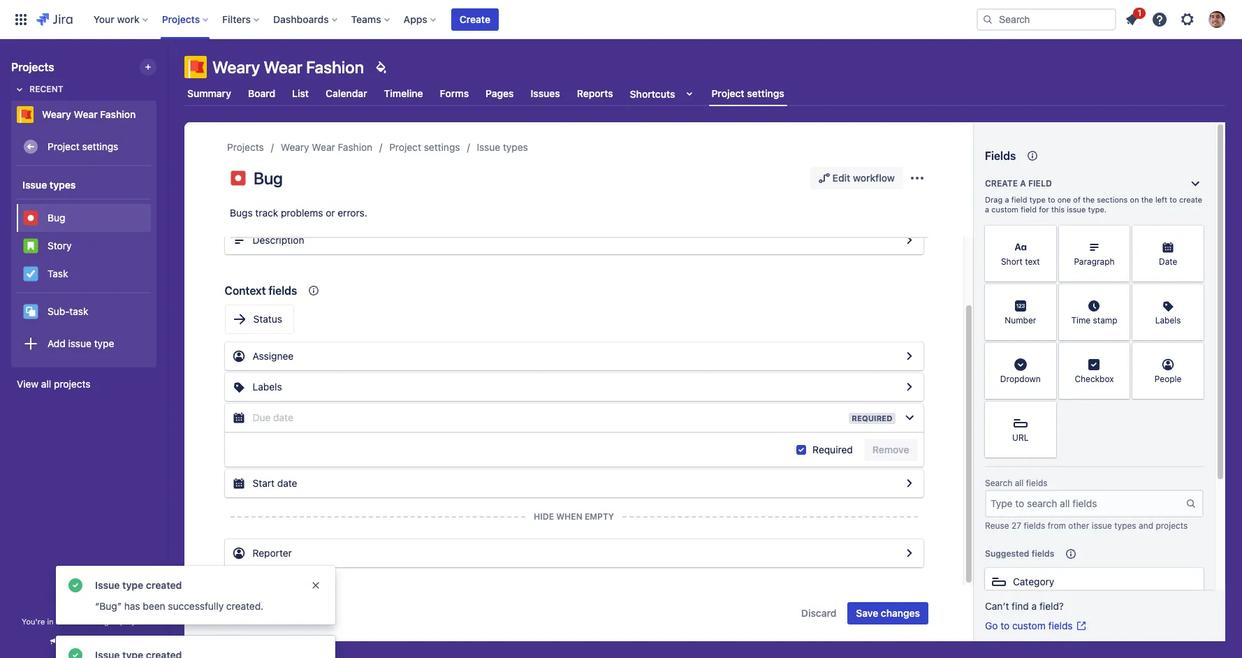 Task type: vqa. For each thing, say whether or not it's contained in the screenshot.
Unstar this space image to the top
no



Task type: locate. For each thing, give the bounding box(es) containing it.
1 vertical spatial weary
[[42, 108, 71, 120]]

2 horizontal spatial projects
[[227, 141, 264, 153]]

reuse 27 fields from other issue types and projects
[[985, 521, 1188, 531]]

issue inside drag a field type to one of the sections on the left to create a custom field for this issue type.
[[1067, 205, 1086, 214]]

checkbox
[[1075, 374, 1114, 385]]

open field configuration image
[[901, 232, 918, 249], [901, 475, 918, 492], [901, 545, 918, 562]]

2 vertical spatial open field configuration image
[[901, 545, 918, 562]]

1 vertical spatial type
[[94, 337, 114, 349]]

weary down recent
[[42, 108, 71, 120]]

1 horizontal spatial settings
[[424, 141, 460, 153]]

1 vertical spatial weary wear fashion link
[[281, 139, 373, 156]]

paragraph
[[1075, 257, 1115, 267]]

more information image for time stamp
[[1112, 286, 1129, 303]]

1 horizontal spatial the
[[1142, 195, 1154, 204]]

group
[[17, 166, 151, 366], [17, 198, 151, 292]]

0 vertical spatial open field configuration image
[[901, 348, 918, 365]]

custom down can't find a field?
[[1013, 620, 1046, 632]]

project
[[712, 87, 745, 99], [48, 140, 80, 152], [389, 141, 421, 153]]

give down team- in the bottom left of the page
[[62, 637, 80, 647]]

tab list
[[176, 81, 1234, 106]]

field?
[[1040, 600, 1064, 612]]

types left and
[[1115, 521, 1137, 531]]

context fields
[[225, 284, 297, 297]]

search
[[985, 478, 1013, 489]]

1 vertical spatial all
[[1015, 478, 1024, 489]]

add issue type button
[[17, 330, 151, 358]]

1 horizontal spatial labels
[[1156, 316, 1182, 326]]

types up bug link
[[50, 179, 76, 190]]

0 vertical spatial issue
[[477, 141, 501, 153]]

1 horizontal spatial give
[[258, 607, 278, 619]]

project down recent
[[48, 140, 80, 152]]

0 horizontal spatial project
[[48, 140, 80, 152]]

all
[[41, 378, 51, 390], [1015, 478, 1024, 489]]

more options image
[[909, 170, 926, 187]]

a down drag
[[985, 205, 990, 214]]

a
[[1021, 178, 1027, 189], [1005, 195, 1010, 204], [985, 205, 990, 214], [1032, 600, 1037, 612], [56, 617, 60, 626]]

labels inside button
[[253, 381, 282, 393]]

feedback
[[281, 607, 324, 619], [82, 637, 120, 647]]

drag
[[985, 195, 1003, 204]]

2 vertical spatial type
[[122, 579, 143, 591]]

2 open field configuration image from the top
[[901, 379, 918, 396]]

0 vertical spatial weary
[[212, 57, 260, 77]]

1 horizontal spatial weary wear fashion link
[[281, 139, 373, 156]]

0 vertical spatial open field configuration image
[[901, 232, 918, 249]]

issues link
[[528, 81, 563, 106]]

to right go
[[1001, 620, 1010, 632]]

0 horizontal spatial issue
[[22, 179, 47, 190]]

weary wear fashion up list on the left top
[[212, 57, 364, 77]]

go
[[985, 620, 998, 632]]

add
[[48, 337, 66, 349]]

type
[[1030, 195, 1046, 204], [94, 337, 114, 349], [122, 579, 143, 591]]

reporter
[[253, 547, 292, 559]]

projects up the issue type icon
[[227, 141, 264, 153]]

1 horizontal spatial all
[[1015, 478, 1024, 489]]

0 horizontal spatial give feedback button
[[40, 630, 128, 653]]

weary wear fashion down recent
[[42, 108, 136, 120]]

1 horizontal spatial issue types
[[477, 141, 528, 153]]

jira image
[[36, 11, 73, 28], [36, 11, 73, 28]]

0 vertical spatial give
[[258, 607, 278, 619]]

field
[[1029, 178, 1052, 189], [1012, 195, 1028, 204], [1021, 205, 1037, 214]]

more information image for number
[[1038, 286, 1055, 303]]

give feedback button down dismiss image
[[230, 602, 332, 625]]

collapse recent projects image
[[11, 81, 28, 98]]

0 horizontal spatial projects
[[54, 378, 91, 390]]

fields right search
[[1027, 478, 1048, 489]]

1 vertical spatial weary wear fashion
[[42, 108, 136, 120]]

timeline
[[384, 87, 423, 99]]

more information about the suggested fields image
[[1063, 546, 1080, 563]]

1 horizontal spatial issue
[[95, 579, 120, 591]]

create right apps dropdown button
[[460, 13, 491, 25]]

0 horizontal spatial types
[[50, 179, 76, 190]]

give feedback down you're in a team-managed project
[[62, 637, 120, 647]]

project settings link down timeline 'link'
[[389, 139, 460, 156]]

all right search
[[1015, 478, 1024, 489]]

fashion
[[306, 57, 364, 77], [100, 108, 136, 120], [338, 141, 373, 153]]

open field configuration image inside start date button
[[901, 475, 918, 492]]

a down more information about the fields icon
[[1021, 178, 1027, 189]]

field down the create a field
[[1012, 195, 1028, 204]]

issue type icon image
[[230, 170, 247, 187]]

1 horizontal spatial more information image
[[1112, 345, 1129, 361]]

you're in a team-managed project
[[22, 617, 146, 626]]

give feedback button
[[230, 602, 332, 625], [40, 630, 128, 653]]

1 horizontal spatial projects
[[162, 13, 200, 25]]

this
[[1052, 205, 1065, 214]]

date right start
[[277, 477, 297, 489]]

workflow
[[853, 172, 895, 184]]

bug link
[[17, 204, 151, 232]]

task
[[48, 267, 68, 279]]

more information image for people
[[1186, 345, 1203, 361]]

2 horizontal spatial project settings
[[712, 87, 785, 99]]

create project image
[[143, 62, 154, 73]]

1 open field configuration image from the top
[[901, 232, 918, 249]]

labels
[[1156, 316, 1182, 326], [253, 381, 282, 393]]

more information image
[[1038, 227, 1055, 244], [1186, 227, 1203, 244], [1038, 286, 1055, 303], [1112, 286, 1129, 303], [1186, 345, 1203, 361]]

1 vertical spatial feedback
[[82, 637, 120, 647]]

context
[[225, 284, 266, 297]]

0 vertical spatial type
[[1030, 195, 1046, 204]]

reporter button
[[225, 540, 924, 568]]

open field configuration image inside the labels button
[[901, 379, 918, 396]]

the right of
[[1083, 195, 1095, 204]]

one
[[1058, 195, 1072, 204]]

0 horizontal spatial more information image
[[1038, 345, 1055, 361]]

hide
[[534, 512, 554, 522]]

1 vertical spatial fashion
[[100, 108, 136, 120]]

0 vertical spatial give feedback button
[[230, 602, 332, 625]]

weary wear fashion link down calendar link
[[281, 139, 373, 156]]

to up this at the top of page
[[1048, 195, 1056, 204]]

close field configuration image
[[901, 410, 918, 426]]

0 horizontal spatial all
[[41, 378, 51, 390]]

bugs track problems or errors.
[[230, 207, 367, 219]]

issue right other
[[1092, 521, 1113, 531]]

0 vertical spatial field
[[1029, 178, 1052, 189]]

"bug" has been successfully created.
[[95, 600, 264, 612]]

empty
[[585, 512, 614, 522]]

sidebar navigation image
[[152, 56, 183, 84]]

edit workflow button
[[810, 167, 904, 189]]

open field configuration image for description
[[901, 232, 918, 249]]

create
[[1180, 195, 1203, 204]]

2 vertical spatial projects
[[227, 141, 264, 153]]

type up for
[[1030, 195, 1046, 204]]

2 open field configuration image from the top
[[901, 475, 918, 492]]

2 vertical spatial types
[[1115, 521, 1137, 531]]

0 horizontal spatial project settings link
[[17, 133, 151, 161]]

0 vertical spatial feedback
[[281, 607, 324, 619]]

all for view
[[41, 378, 51, 390]]

bug right the issue type icon
[[254, 168, 283, 188]]

group containing bug
[[17, 198, 151, 292]]

issue down of
[[1067, 205, 1086, 214]]

2 horizontal spatial settings
[[747, 87, 785, 99]]

1 vertical spatial required
[[813, 444, 853, 456]]

your work button
[[89, 8, 154, 30]]

project settings link down recent
[[17, 133, 151, 161]]

tab list containing project settings
[[176, 81, 1234, 106]]

the right on
[[1142, 195, 1154, 204]]

issue up "bug"
[[95, 579, 120, 591]]

more information image for date
[[1186, 227, 1203, 244]]

1 vertical spatial projects
[[11, 61, 54, 73]]

a right find
[[1032, 600, 1037, 612]]

weary right projects "link"
[[281, 141, 309, 153]]

1 vertical spatial date
[[277, 477, 297, 489]]

field left for
[[1021, 205, 1037, 214]]

1 vertical spatial types
[[50, 179, 76, 190]]

types inside group
[[50, 179, 76, 190]]

1 vertical spatial projects
[[1156, 521, 1188, 531]]

dropdown
[[1001, 374, 1041, 385]]

feedback down "managed"
[[82, 637, 120, 647]]

assignee button
[[225, 342, 924, 370]]

fashion down calendar link
[[338, 141, 373, 153]]

0 horizontal spatial issue
[[68, 337, 92, 349]]

help image
[[1152, 11, 1169, 28]]

1 vertical spatial give feedback button
[[40, 630, 128, 653]]

1 horizontal spatial bug
[[254, 168, 283, 188]]

create inside button
[[460, 13, 491, 25]]

project settings
[[712, 87, 785, 99], [48, 140, 118, 152], [389, 141, 460, 153]]

0 horizontal spatial projects
[[11, 61, 54, 73]]

open field configuration image inside reporter button
[[901, 545, 918, 562]]

labels up due date
[[253, 381, 282, 393]]

2 horizontal spatial more information image
[[1186, 286, 1203, 303]]

banner
[[0, 0, 1243, 39]]

1 vertical spatial custom
[[1013, 620, 1046, 632]]

1 horizontal spatial issue
[[1067, 205, 1086, 214]]

issue right add
[[68, 337, 92, 349]]

description button
[[225, 226, 924, 254]]

to right left
[[1170, 195, 1178, 204]]

from
[[1048, 521, 1067, 531]]

1 vertical spatial give
[[62, 637, 80, 647]]

field up for
[[1029, 178, 1052, 189]]

weary wear fashion link down recent
[[11, 101, 151, 129]]

issue down pages link
[[477, 141, 501, 153]]

bug up 'story'
[[48, 211, 65, 223]]

2 vertical spatial weary wear fashion
[[281, 141, 373, 153]]

open field configuration image inside assignee button
[[901, 348, 918, 365]]

weary
[[212, 57, 260, 77], [42, 108, 71, 120], [281, 141, 309, 153]]

date inside button
[[277, 477, 297, 489]]

open field configuration image up changes
[[901, 545, 918, 562]]

1 vertical spatial labels
[[253, 381, 282, 393]]

dashboards
[[273, 13, 329, 25]]

status
[[253, 313, 282, 325]]

custom down drag
[[992, 205, 1019, 214]]

0 horizontal spatial weary wear fashion link
[[11, 101, 151, 129]]

appswitcher icon image
[[13, 11, 29, 28]]

create up drag
[[985, 178, 1018, 189]]

0 vertical spatial issue
[[1067, 205, 1086, 214]]

1 horizontal spatial to
[[1048, 195, 1056, 204]]

1 horizontal spatial wear
[[264, 57, 303, 77]]

1 vertical spatial wear
[[74, 108, 98, 120]]

open field configuration image
[[901, 348, 918, 365], [901, 379, 918, 396]]

to inside the go to custom fields link
[[1001, 620, 1010, 632]]

projects down add issue type
[[54, 378, 91, 390]]

and
[[1139, 521, 1154, 531]]

1 open field configuration image from the top
[[901, 348, 918, 365]]

projects right work
[[162, 13, 200, 25]]

fields
[[985, 150, 1016, 162]]

2 horizontal spatial to
[[1170, 195, 1178, 204]]

the
[[1083, 195, 1095, 204], [1142, 195, 1154, 204]]

give down reporter
[[258, 607, 278, 619]]

short
[[1001, 257, 1023, 267]]

weary wear fashion
[[212, 57, 364, 77], [42, 108, 136, 120], [281, 141, 373, 153]]

types down pages link
[[503, 141, 528, 153]]

give feedback down dismiss image
[[258, 607, 324, 619]]

type up has
[[122, 579, 143, 591]]

issue up bug link
[[22, 179, 47, 190]]

1 horizontal spatial create
[[985, 178, 1018, 189]]

hide when empty
[[534, 512, 614, 522]]

2 vertical spatial weary
[[281, 141, 309, 153]]

0 horizontal spatial give feedback
[[62, 637, 120, 647]]

1 vertical spatial create
[[985, 178, 1018, 189]]

labels up people
[[1156, 316, 1182, 326]]

list
[[292, 87, 309, 99]]

1 vertical spatial open field configuration image
[[901, 379, 918, 396]]

weary wear fashion down calendar link
[[281, 141, 373, 153]]

sections
[[1097, 195, 1128, 204]]

projects right and
[[1156, 521, 1188, 531]]

open field configuration image down close field configuration icon
[[901, 475, 918, 492]]

primary element
[[8, 0, 977, 39]]

search image
[[983, 14, 994, 25]]

project down timeline 'link'
[[389, 141, 421, 153]]

1 vertical spatial issue types
[[22, 179, 76, 190]]

issue
[[477, 141, 501, 153], [22, 179, 47, 190], [95, 579, 120, 591]]

fashion up calendar
[[306, 57, 364, 77]]

date right due at the bottom of the page
[[273, 412, 293, 424]]

give feedback button down you're in a team-managed project
[[40, 630, 128, 653]]

1 vertical spatial open field configuration image
[[901, 475, 918, 492]]

issues
[[531, 87, 560, 99]]

issue
[[1067, 205, 1086, 214], [68, 337, 92, 349], [1092, 521, 1113, 531]]

shortcuts button
[[627, 81, 701, 106]]

types for group containing issue types
[[50, 179, 76, 190]]

"bug"
[[95, 600, 122, 612]]

successfully
[[168, 600, 224, 612]]

task
[[69, 305, 88, 317]]

apps button
[[400, 8, 442, 30]]

issue types up bug link
[[22, 179, 76, 190]]

due
[[253, 412, 271, 424]]

issue types down pages link
[[477, 141, 528, 153]]

projects
[[54, 378, 91, 390], [1156, 521, 1188, 531]]

custom
[[992, 205, 1019, 214], [1013, 620, 1046, 632]]

created
[[146, 579, 182, 591]]

weary up board
[[212, 57, 260, 77]]

all for search
[[1015, 478, 1024, 489]]

left
[[1156, 195, 1168, 204]]

time stamp
[[1072, 316, 1118, 326]]

0 horizontal spatial bug
[[48, 211, 65, 223]]

0 horizontal spatial create
[[460, 13, 491, 25]]

type inside drag a field type to one of the sections on the left to create a custom field for this issue type.
[[1030, 195, 1046, 204]]

projects inside dropdown button
[[162, 13, 200, 25]]

date for start date
[[277, 477, 297, 489]]

create a field
[[985, 178, 1052, 189]]

0 horizontal spatial the
[[1083, 195, 1095, 204]]

projects for projects "link"
[[227, 141, 264, 153]]

feedback down dismiss image
[[281, 607, 324, 619]]

success image
[[67, 647, 84, 658], [67, 647, 84, 658]]

2 horizontal spatial weary
[[281, 141, 309, 153]]

1 the from the left
[[1083, 195, 1095, 204]]

managed
[[84, 617, 118, 626]]

0 vertical spatial types
[[503, 141, 528, 153]]

1 vertical spatial give feedback
[[62, 637, 120, 647]]

all right view at the left of the page
[[41, 378, 51, 390]]

create
[[460, 13, 491, 25], [985, 178, 1018, 189]]

2 horizontal spatial wear
[[312, 141, 335, 153]]

give feedback for the bottom 'give feedback' button
[[62, 637, 120, 647]]

1 vertical spatial issue
[[22, 179, 47, 190]]

create for create a field
[[985, 178, 1018, 189]]

project right shortcuts popup button
[[712, 87, 745, 99]]

2 group from the top
[[17, 198, 151, 292]]

type down sub-task link
[[94, 337, 114, 349]]

story link
[[17, 232, 151, 260]]

date
[[273, 412, 293, 424], [277, 477, 297, 489]]

2 horizontal spatial type
[[1030, 195, 1046, 204]]

bugs
[[230, 207, 253, 219]]

1 horizontal spatial type
[[122, 579, 143, 591]]

wear
[[264, 57, 303, 77], [74, 108, 98, 120], [312, 141, 335, 153]]

more information image
[[1186, 286, 1203, 303], [1038, 345, 1055, 361], [1112, 345, 1129, 361]]

1 horizontal spatial project settings link
[[389, 139, 460, 156]]

open field configuration image for labels
[[901, 379, 918, 396]]

projects up recent
[[11, 61, 54, 73]]

0 horizontal spatial to
[[1001, 620, 1010, 632]]

open field configuration image down more options image
[[901, 232, 918, 249]]

3 open field configuration image from the top
[[901, 545, 918, 562]]

open field configuration image inside description button
[[901, 232, 918, 249]]

field for create
[[1029, 178, 1052, 189]]

fashion left the add to starred image
[[100, 108, 136, 120]]

0 vertical spatial date
[[273, 412, 293, 424]]

1 group from the top
[[17, 166, 151, 366]]



Task type: describe. For each thing, give the bounding box(es) containing it.
track
[[255, 207, 278, 219]]

0 horizontal spatial issue types
[[22, 179, 76, 190]]

issue inside button
[[68, 337, 92, 349]]

for
[[1039, 205, 1050, 214]]

0 vertical spatial bug
[[254, 168, 283, 188]]

fields left more information about the context fields image
[[269, 284, 297, 297]]

text
[[1025, 257, 1040, 267]]

project
[[120, 617, 146, 626]]

forms link
[[437, 81, 472, 106]]

teams button
[[347, 8, 395, 30]]

notifications image
[[1124, 11, 1141, 28]]

1 horizontal spatial weary
[[212, 57, 260, 77]]

discard
[[802, 607, 837, 619]]

types for the issue types link at the left top
[[503, 141, 528, 153]]

shortcuts
[[630, 88, 675, 100]]

banner containing your work
[[0, 0, 1243, 39]]

2 the from the left
[[1142, 195, 1154, 204]]

more information about the fields image
[[1025, 147, 1042, 164]]

created.
[[226, 600, 264, 612]]

1 horizontal spatial project
[[389, 141, 421, 153]]

you're
[[22, 617, 45, 626]]

save changes
[[856, 607, 920, 619]]

pages
[[486, 87, 514, 99]]

0 vertical spatial wear
[[264, 57, 303, 77]]

Search field
[[977, 8, 1117, 30]]

dismiss image
[[310, 580, 321, 591]]

been
[[143, 600, 165, 612]]

sub-
[[48, 305, 69, 317]]

give for 'give feedback' button to the right
[[258, 607, 278, 619]]

summary link
[[185, 81, 234, 106]]

stamp
[[1093, 316, 1118, 326]]

1 horizontal spatial give feedback button
[[230, 602, 332, 625]]

fields right 27
[[1024, 521, 1046, 531]]

go to custom fields
[[985, 620, 1073, 632]]

list link
[[289, 81, 312, 106]]

1 horizontal spatial feedback
[[281, 607, 324, 619]]

board link
[[245, 81, 278, 106]]

dashboards button
[[269, 8, 343, 30]]

0 vertical spatial labels
[[1156, 316, 1182, 326]]

find
[[1012, 600, 1029, 612]]

of
[[1074, 195, 1081, 204]]

set background color image
[[373, 59, 389, 75]]

1 vertical spatial bug
[[48, 211, 65, 223]]

2 vertical spatial issue
[[95, 579, 120, 591]]

1 horizontal spatial project settings
[[389, 141, 460, 153]]

a right drag
[[1005, 195, 1010, 204]]

more information image for dropdown
[[1038, 345, 1055, 361]]

0 vertical spatial required
[[852, 414, 893, 423]]

Type to search all fields text field
[[987, 491, 1186, 516]]

other
[[1069, 521, 1090, 531]]

view all projects
[[17, 378, 91, 390]]

settings inside tab list
[[747, 87, 785, 99]]

more information image for short text
[[1038, 227, 1055, 244]]

2 horizontal spatial issue
[[1092, 521, 1113, 531]]

0 vertical spatial projects
[[54, 378, 91, 390]]

errors.
[[338, 207, 367, 219]]

filters button
[[218, 8, 265, 30]]

more information image for labels
[[1186, 286, 1203, 303]]

0 vertical spatial fashion
[[306, 57, 364, 77]]

0 horizontal spatial settings
[[82, 140, 118, 152]]

teams
[[351, 13, 381, 25]]

create for create
[[460, 13, 491, 25]]

2 vertical spatial field
[[1021, 205, 1037, 214]]

add to starred image
[[152, 106, 169, 123]]

reports
[[577, 87, 613, 99]]

date for due date
[[273, 412, 293, 424]]

group containing issue types
[[17, 166, 151, 366]]

labels button
[[225, 373, 924, 401]]

discard button
[[793, 602, 845, 625]]

0 horizontal spatial feedback
[[82, 637, 120, 647]]

in
[[47, 617, 54, 626]]

issue types link
[[477, 139, 528, 156]]

open field configuration image for reporter
[[901, 545, 918, 562]]

issue type created
[[95, 579, 182, 591]]

2 vertical spatial wear
[[312, 141, 335, 153]]

add issue type image
[[22, 335, 39, 352]]

reuse
[[985, 521, 1010, 531]]

open field configuration image for assignee
[[901, 348, 918, 365]]

start date
[[253, 477, 297, 489]]

projects button
[[158, 8, 214, 30]]

description
[[253, 234, 304, 246]]

more information about the context fields image
[[306, 282, 323, 299]]

type inside button
[[94, 337, 114, 349]]

work
[[117, 13, 140, 25]]

weary wear fashion inside weary wear fashion link
[[42, 108, 136, 120]]

a right in
[[56, 617, 60, 626]]

apps
[[404, 13, 428, 25]]

success image
[[67, 577, 84, 594]]

filters
[[222, 13, 251, 25]]

give feedback for 'give feedback' button to the right
[[258, 607, 324, 619]]

category button
[[985, 568, 1204, 596]]

1 horizontal spatial projects
[[1156, 521, 1188, 531]]

suggested
[[985, 549, 1030, 559]]

suggested fields
[[985, 549, 1055, 559]]

can't find a field?
[[985, 600, 1064, 612]]

custom inside drag a field type to one of the sections on the left to create a custom field for this issue type.
[[992, 205, 1019, 214]]

2 horizontal spatial types
[[1115, 521, 1137, 531]]

more information image for checkbox
[[1112, 345, 1129, 361]]

2 horizontal spatial issue
[[477, 141, 501, 153]]

this link will be opened in a new tab image
[[1076, 621, 1087, 632]]

2 vertical spatial fashion
[[338, 141, 373, 153]]

team-
[[62, 617, 84, 626]]

on
[[1131, 195, 1140, 204]]

view
[[17, 378, 39, 390]]

open field configuration image for start date
[[901, 475, 918, 492]]

view all projects link
[[11, 372, 157, 397]]

fields left this link will be opened in a new tab icon
[[1049, 620, 1073, 632]]

drag a field type to one of the sections on the left to create a custom field for this issue type.
[[985, 195, 1203, 214]]

calendar
[[326, 87, 367, 99]]

field for drag
[[1012, 195, 1028, 204]]

calendar link
[[323, 81, 370, 106]]

0 vertical spatial weary wear fashion
[[212, 57, 364, 77]]

edit workflow
[[833, 172, 895, 184]]

url
[[1013, 433, 1029, 443]]

sub-task
[[48, 305, 88, 317]]

settings image
[[1180, 11, 1197, 28]]

projects for projects dropdown button
[[162, 13, 200, 25]]

number
[[1005, 316, 1037, 326]]

0 horizontal spatial project settings
[[48, 140, 118, 152]]

recent
[[29, 84, 63, 94]]

save changes button
[[848, 602, 929, 625]]

time
[[1072, 316, 1091, 326]]

story
[[48, 239, 72, 251]]

start
[[253, 477, 275, 489]]

problems
[[281, 207, 323, 219]]

reports link
[[574, 81, 616, 106]]

fields left more information about the suggested fields icon on the right of the page
[[1032, 549, 1055, 559]]

date
[[1159, 257, 1178, 267]]

category
[[1013, 576, 1055, 588]]

your profile and settings image
[[1209, 11, 1226, 28]]

your
[[93, 13, 114, 25]]

0 horizontal spatial weary
[[42, 108, 71, 120]]

2 horizontal spatial project
[[712, 87, 745, 99]]

give for the bottom 'give feedback' button
[[62, 637, 80, 647]]

assignee
[[253, 350, 294, 362]]

projects link
[[227, 139, 264, 156]]

0 horizontal spatial wear
[[74, 108, 98, 120]]



